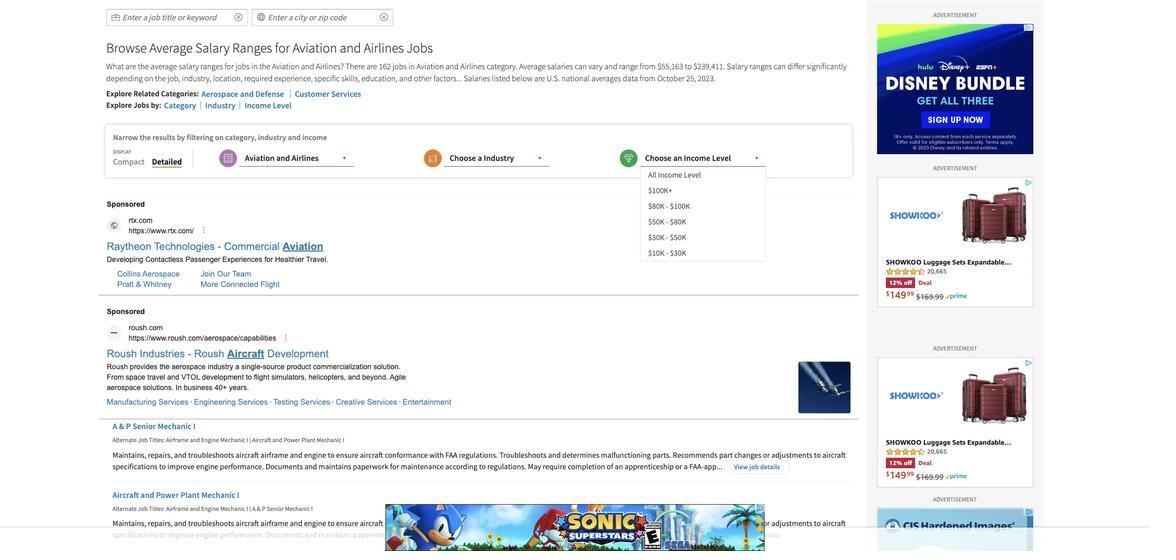 Task type: vqa. For each thing, say whether or not it's contained in the screenshot.
View
yes



Task type: describe. For each thing, give the bounding box(es) containing it.
25,
[[687, 73, 696, 83]]

1 ranges from the left
[[201, 61, 223, 72]]

faa for first view job details "button" from the bottom of the page
[[446, 519, 458, 529]]

plant inside a & p senior mechanic i alternate job titles: airframe and engine mechanic i | aircraft and power plant mechanic i
[[302, 436, 315, 444]]

aircraft and power plant mechanic i link
[[113, 490, 240, 500]]

1 paperwork from the top
[[353, 461, 389, 471]]

all income level
[[649, 170, 701, 180]]

1 vertical spatial income
[[684, 153, 711, 163]]

aviation and airlines
[[245, 153, 319, 163]]

& inside a & p senior mechanic i alternate job titles: airframe and engine mechanic i | aircraft and power plant mechanic i
[[119, 421, 124, 432]]

| for senior
[[250, 436, 251, 444]]

an for first view job details "button" from the top of the page
[[615, 461, 623, 471]]

162
[[379, 61, 391, 72]]

choose for choose a industry
[[450, 153, 476, 163]]

1 maintains from the top
[[319, 461, 351, 471]]

maintains, for first view job details "button" from the bottom of the page
[[113, 519, 146, 529]]

2 details from the top
[[761, 531, 780, 540]]

experience,
[[274, 73, 313, 83]]

| for plant
[[250, 505, 251, 513]]

1 horizontal spatial $30k
[[670, 248, 687, 258]]

detailed
[[152, 156, 182, 167]]

determines for first view job details "button" from the top of the page
[[563, 450, 600, 460]]

may for first view job details "button" from the top of the page
[[528, 461, 541, 471]]

$80k - $100k link
[[641, 199, 766, 214]]

$50k - $80k link
[[641, 214, 766, 230]]

power inside a & p senior mechanic i alternate job titles: airframe and engine mechanic i | aircraft and power plant mechanic i
[[284, 436, 300, 444]]

to inside category.                 average salaries can vary and range from $55,163 to $239,411.                 salary ranges can differ significantly depending on the job, industry, location, required experience, specific skills, education, and other factors... salaries listed below are
[[685, 61, 692, 72]]

1 vertical spatial jobs
[[133, 100, 149, 110]]

u.s. national averages data from october 25, 2023.
[[547, 73, 716, 83]]

1 vertical spatial $50k
[[670, 233, 687, 242]]

2023.
[[698, 73, 716, 83]]

0 horizontal spatial salary
[[195, 39, 230, 56]]

$100k
[[670, 201, 690, 211]]

documents for first view job details "button" from the top of the page
[[266, 461, 303, 471]]

narrow the results by filtering on category, industry and income
[[113, 133, 327, 142]]

average for browse
[[150, 39, 193, 56]]

industry link
[[205, 100, 236, 110]]

job for first view job details "button" from the top of the page
[[750, 463, 759, 472]]

income inside "link"
[[658, 170, 683, 180]]

aircraft and power plant mechanic i alternate job titles: airframe and engine mechanic i | a & p senior mechanic i
[[113, 490, 313, 513]]

ranges
[[232, 39, 272, 56]]

completion for first view job details "button" from the bottom of the page
[[568, 530, 605, 540]]

category
[[164, 100, 196, 110]]

malfunctioning for first view job details "button" from the top of the page
[[601, 450, 651, 460]]

senior inside aircraft and power plant mechanic i alternate job titles: airframe and engine mechanic i | a & p senior mechanic i
[[267, 505, 284, 513]]

2 paperwork from the top
[[353, 530, 389, 540]]

defense
[[256, 88, 284, 99]]

salaries
[[548, 61, 573, 72]]

job,
[[168, 73, 180, 83]]

0 vertical spatial $30k
[[649, 233, 665, 242]]

categories:
[[161, 88, 199, 98]]

aviation up experience,
[[272, 61, 300, 72]]

$100k+ link
[[641, 183, 766, 199]]

level inside "link"
[[684, 170, 701, 180]]

$10k - $30k
[[649, 248, 687, 258]]

explore jobs by:
[[106, 100, 161, 110]]

aerospace and defense link
[[201, 88, 284, 99]]

$55,163
[[658, 61, 684, 72]]

faa for first view job details "button" from the top of the page
[[446, 450, 458, 460]]

app... for first view job details "button" from the top of the page
[[704, 461, 723, 471]]

repairs, for first view job details "button" from the bottom of the page
[[148, 519, 172, 529]]

what
[[106, 61, 124, 72]]

specific
[[315, 73, 340, 83]]

education,
[[362, 73, 398, 83]]

category,
[[225, 133, 257, 142]]

2 conformance from the top
[[385, 519, 428, 529]]

narrow
[[113, 133, 138, 142]]

services
[[331, 88, 361, 99]]

triangle down image for industry
[[536, 154, 544, 162]]

aircraft inside aircraft and power plant mechanic i alternate job titles: airframe and engine mechanic i | a & p senior mechanic i
[[113, 490, 139, 500]]

2 maintenance from the top
[[401, 530, 444, 540]]

october
[[658, 73, 685, 83]]

$239,411.
[[694, 61, 725, 72]]

$30k - $50k link
[[641, 230, 766, 246]]

2 can from the left
[[774, 61, 786, 72]]

average for category.
[[519, 61, 546, 72]]

listed
[[492, 73, 510, 83]]

job for p
[[138, 436, 148, 444]]

ensure for first view job details "button" from the top of the page
[[336, 450, 358, 460]]

average
[[151, 61, 177, 72]]

$80k - $100k
[[649, 201, 690, 211]]

4 advertisement from the top
[[934, 496, 978, 503]]

category link
[[164, 100, 196, 110]]

apprenticeship for first view job details "button" from the top of the page
[[625, 461, 674, 471]]

range
[[619, 61, 638, 72]]

paymarket image
[[257, 13, 265, 22]]

1 view job details button from the top
[[724, 461, 790, 474]]

completion for first view job details "button" from the top of the page
[[568, 461, 605, 471]]

airframe for first view job details "button" from the top of the page
[[261, 450, 288, 460]]

2 maintains from the top
[[319, 530, 351, 540]]

0 vertical spatial a
[[478, 153, 482, 163]]

a & p senior mechanic i alternate job titles: airframe and engine mechanic i | aircraft and power plant mechanic i
[[113, 421, 345, 444]]

category.
[[487, 61, 518, 72]]

app... for first view job details "button" from the bottom of the page
[[704, 530, 723, 540]]

compact
[[113, 156, 145, 167]]

triangle down image
[[753, 154, 761, 162]]

2 from from the top
[[640, 73, 656, 83]]

choose a industry
[[450, 153, 514, 163]]

$10k
[[649, 248, 665, 258]]

airlines up 162
[[364, 39, 404, 56]]

national
[[562, 73, 590, 83]]

3 advertisement from the top
[[934, 345, 978, 352]]

$30k - $50k
[[649, 233, 687, 242]]

customer
[[295, 88, 330, 99]]

airlines down income
[[292, 153, 319, 163]]

- for $30k
[[666, 233, 669, 242]]

related
[[133, 88, 159, 98]]

income level link
[[245, 100, 292, 110]]

vary
[[589, 61, 603, 72]]

depending
[[106, 73, 143, 83]]

1 can from the left
[[575, 61, 587, 72]]

titles: for plant
[[149, 505, 165, 513]]

p inside a & p senior mechanic i alternate job titles: airframe and engine mechanic i | aircraft and power plant mechanic i
[[126, 421, 131, 432]]

performance. for first view job details "button" from the top of the page
[[220, 461, 264, 471]]

2 horizontal spatial level
[[712, 153, 731, 163]]

customer services link
[[295, 88, 361, 99]]

specifications for first view job details "button" from the top of the page
[[113, 461, 158, 471]]

1 in from the left
[[251, 61, 258, 72]]

$80k inside $50k - $80k link
[[670, 217, 687, 227]]

required
[[244, 73, 273, 83]]

display
[[113, 149, 131, 155]]

0 vertical spatial an
[[674, 153, 683, 163]]

1 vertical spatial industry
[[484, 153, 514, 163]]

$80k inside $80k - $100k 'link'
[[649, 201, 665, 211]]

senior inside a & p senior mechanic i alternate job titles: airframe and engine mechanic i | aircraft and power plant mechanic i
[[133, 421, 156, 432]]

by:
[[151, 100, 161, 110]]

improve for first view job details "button" from the bottom of the page
[[168, 530, 195, 540]]

income level
[[245, 100, 292, 110]]

display compact
[[113, 149, 145, 167]]

$10k - $30k link
[[641, 246, 766, 261]]

filtering
[[187, 133, 214, 142]]

2 view job details from the top
[[734, 531, 780, 540]]

industry,
[[182, 73, 211, 83]]

p inside aircraft and power plant mechanic i alternate job titles: airframe and engine mechanic i | a & p senior mechanic i
[[262, 505, 266, 513]]

other
[[414, 73, 432, 83]]

differ
[[788, 61, 805, 72]]

2 advertisement from the top
[[934, 164, 978, 172]]

0 horizontal spatial industry
[[205, 100, 236, 110]]

- for $80k
[[666, 201, 669, 211]]

0 vertical spatial jobs
[[407, 39, 433, 56]]

industry
[[258, 133, 286, 142]]

$100k+
[[649, 186, 673, 196]]

category.                 average salaries can vary and range from $55,163 to $239,411.                 salary ranges can differ significantly depending on the job, industry, location, required experience, specific skills, education, and other factors... salaries listed below are
[[106, 61, 847, 83]]

troubleshoots for first view job details "button" from the top of the page
[[188, 450, 234, 460]]

aviation up what are the average salary ranges for jobs in the aviation and airlines ?                 there are 162 jobs in aviation and airlines
[[293, 39, 337, 56]]

the left results
[[140, 133, 151, 142]]

a inside aircraft and power plant mechanic i alternate job titles: airframe and engine mechanic i | a & p senior mechanic i
[[252, 505, 256, 513]]

part for first view job details "button" from the bottom of the page
[[719, 519, 733, 529]]

0 horizontal spatial income
[[245, 100, 271, 110]]

aircraft inside a & p senior mechanic i alternate job titles: airframe and engine mechanic i | aircraft and power plant mechanic i
[[252, 436, 271, 444]]

explore for explore jobs by:
[[106, 100, 132, 110]]

remove image for enter a job title or keyword search field
[[235, 13, 243, 22]]

2 view job details button from the top
[[724, 529, 790, 543]]

troubleshoots for first view job details "button" from the bottom of the page
[[188, 519, 234, 529]]

faa- for first view job details "button" from the top of the page
[[690, 461, 704, 471]]

aviation up other
[[417, 61, 444, 72]]

0 horizontal spatial are
[[126, 61, 136, 72]]

may for first view job details "button" from the bottom of the page
[[528, 530, 541, 540]]

alternate for aircraft
[[113, 505, 137, 513]]

0 horizontal spatial level
[[273, 100, 292, 110]]

parts. for first view job details "button" from the bottom of the page
[[653, 519, 672, 529]]

browse
[[106, 39, 147, 56]]

according for first view job details "button" from the top of the page
[[446, 461, 478, 471]]

0 horizontal spatial $50k
[[649, 217, 665, 227]]

what are the average salary ranges for jobs in the aviation and airlines ?                 there are 162 jobs in aviation and airlines
[[106, 61, 485, 72]]

a for first view job details "button" from the top of the page
[[684, 461, 688, 471]]

require for first view job details "button" from the top of the page
[[543, 461, 567, 471]]



Task type: locate. For each thing, give the bounding box(es) containing it.
2 alternate from the top
[[113, 505, 137, 513]]

0 vertical spatial part
[[719, 450, 733, 460]]

1 horizontal spatial power
[[284, 436, 300, 444]]

1 repairs, from the top
[[148, 450, 172, 460]]

documents for first view job details "button" from the bottom of the page
[[266, 530, 303, 540]]

1 vertical spatial job
[[750, 531, 759, 540]]

all
[[649, 170, 657, 180]]

1 vertical spatial level
[[712, 153, 731, 163]]

1 conformance from the top
[[385, 450, 428, 460]]

airframe inside aircraft and power plant mechanic i alternate job titles: airframe and engine mechanic i | a & p senior mechanic i
[[166, 505, 189, 513]]

with
[[430, 450, 444, 460], [430, 519, 444, 529]]

aerospace and defense
[[201, 88, 284, 99]]

repairs, down a & p senior mechanic i link
[[148, 450, 172, 460]]

are up depending
[[126, 61, 136, 72]]

salaries
[[464, 73, 490, 83]]

results
[[152, 133, 175, 142]]

1 vertical spatial a
[[684, 461, 688, 471]]

2 with from the top
[[430, 519, 444, 529]]

on
[[144, 73, 153, 83], [215, 133, 224, 142]]

determines
[[563, 450, 600, 460], [563, 519, 600, 529]]

1 vertical spatial $30k
[[670, 248, 687, 258]]

from right data
[[640, 73, 656, 83]]

with for first view job details "button" from the top of the page
[[430, 450, 444, 460]]

1 vertical spatial explore
[[106, 100, 132, 110]]

repairs, for first view job details "button" from the top of the page
[[148, 450, 172, 460]]

1 vertical spatial maintains
[[319, 530, 351, 540]]

ranges left differ
[[750, 61, 772, 72]]

explore for explore related categories:
[[106, 88, 132, 98]]

2 app... from the top
[[704, 530, 723, 540]]

improve for first view job details "button" from the top of the page
[[168, 461, 195, 471]]

1 horizontal spatial plant
[[302, 436, 315, 444]]

senior
[[133, 421, 156, 432], [267, 505, 284, 513]]

0 vertical spatial recommends
[[673, 450, 718, 460]]

ranges up industry,
[[201, 61, 223, 72]]

specifications
[[113, 461, 158, 471], [113, 530, 158, 540]]

can up national
[[575, 61, 587, 72]]

job down a & p senior mechanic i link
[[138, 436, 148, 444]]

triangle down image
[[340, 154, 349, 162], [536, 154, 544, 162]]

$50k
[[649, 217, 665, 227], [670, 233, 687, 242]]

job inside aircraft and power plant mechanic i alternate job titles: airframe and engine mechanic i | a & p senior mechanic i
[[138, 505, 148, 513]]

improve down the aircraft and power plant mechanic i link
[[168, 530, 195, 540]]

1 troubleshoots from the top
[[500, 450, 547, 460]]

power inside aircraft and power plant mechanic i alternate job titles: airframe and engine mechanic i | a & p senior mechanic i
[[156, 490, 179, 500]]

1 - from the top
[[666, 201, 669, 211]]

engine inside a & p senior mechanic i alternate job titles: airframe and engine mechanic i | aircraft and power plant mechanic i
[[201, 436, 219, 444]]

according
[[446, 461, 478, 471], [446, 530, 478, 540]]

4 - from the top
[[666, 248, 669, 258]]

paperwork
[[353, 461, 389, 471], [353, 530, 389, 540]]

with for first view job details "button" from the bottom of the page
[[430, 519, 444, 529]]

salary inside category.                 average salaries can vary and range from $55,163 to $239,411.                 salary ranges can differ significantly depending on the job, industry, location, required experience, specific skills, education, and other factors... salaries listed below are
[[727, 61, 748, 72]]

0 vertical spatial with
[[430, 450, 444, 460]]

1 vertical spatial senior
[[267, 505, 284, 513]]

$80k down $100k
[[670, 217, 687, 227]]

1 maintains, from the top
[[113, 450, 146, 460]]

level up all income level "link"
[[712, 153, 731, 163]]

of
[[607, 461, 614, 471], [607, 530, 614, 540]]

titles: inside aircraft and power plant mechanic i alternate job titles: airframe and engine mechanic i | a & p senior mechanic i
[[149, 505, 165, 513]]

2 | from the top
[[250, 505, 251, 513]]

performance. down a & p senior mechanic i alternate job titles: airframe and engine mechanic i | aircraft and power plant mechanic i
[[220, 461, 264, 471]]

-
[[666, 201, 669, 211], [666, 217, 669, 227], [666, 233, 669, 242], [666, 248, 669, 258]]

1 horizontal spatial ranges
[[750, 61, 772, 72]]

below
[[512, 73, 533, 83]]

1 vertical spatial an
[[615, 461, 623, 471]]

airlines up 'specific'
[[316, 61, 341, 72]]

1 changes from the top
[[735, 450, 762, 460]]

1 choose from the left
[[450, 153, 476, 163]]

0 vertical spatial power
[[284, 436, 300, 444]]

maintains, repairs, and troubleshoots aircraft airframe and engine to ensure aircraft conformance with faa regulations. troubleshoots and determines malfunctioning parts. recommends part changes or adjustments to aircraft specifications to improve engine performance. documents and maintains paperwork for maintenance according to regulations. may require completion of an apprenticeship or a faa-app... for first view job details "button" from the top of the page
[[113, 450, 846, 471]]

performance. for first view job details "button" from the bottom of the page
[[220, 530, 264, 540]]

Enter a city or zip code search field
[[252, 9, 394, 26]]

2 documents from the top
[[266, 530, 303, 540]]

an for first view job details "button" from the bottom of the page
[[615, 530, 623, 540]]

2 determines from the top
[[563, 519, 600, 529]]

2 part from the top
[[719, 519, 733, 529]]

engine for plant
[[201, 505, 219, 513]]

require for first view job details "button" from the bottom of the page
[[543, 530, 567, 540]]

2 choose from the left
[[645, 153, 672, 163]]

1 apprenticeship from the top
[[625, 461, 674, 471]]

2 remove image from the left
[[380, 13, 388, 22]]

aircraft
[[236, 450, 259, 460], [360, 450, 383, 460], [823, 450, 846, 460], [236, 519, 259, 529], [360, 519, 383, 529], [823, 519, 846, 529]]

by
[[177, 133, 185, 142]]

parts. for first view job details "button" from the top of the page
[[653, 450, 672, 460]]

a for first view job details "button" from the bottom of the page
[[684, 530, 688, 540]]

None search field
[[252, 9, 394, 26]]

2 triangle down image from the left
[[536, 154, 544, 162]]

1 vertical spatial view job details
[[734, 531, 780, 540]]

$30k up $10k
[[649, 233, 665, 242]]

1 part from the top
[[719, 450, 733, 460]]

1 advertisement from the top
[[934, 11, 978, 19]]

1 vertical spatial troubleshoots
[[500, 519, 547, 529]]

Enter a job title or keyword search field
[[106, 9, 248, 26]]

jobs right 162
[[393, 61, 407, 72]]

significantly
[[807, 61, 847, 72]]

1 vertical spatial parts.
[[653, 519, 672, 529]]

1 details from the top
[[761, 463, 780, 472]]

salary right the $239,411.
[[727, 61, 748, 72]]

2 specifications from the top
[[113, 530, 158, 540]]

from right range
[[640, 61, 656, 72]]

ranges
[[201, 61, 223, 72], [750, 61, 772, 72]]

1 remove image from the left
[[235, 13, 243, 22]]

0 horizontal spatial triangle down image
[[340, 154, 349, 162]]

1 horizontal spatial &
[[257, 505, 261, 513]]

0 vertical spatial conformance
[[385, 450, 428, 460]]

details
[[761, 463, 780, 472], [761, 531, 780, 540]]

a inside a & p senior mechanic i alternate job titles: airframe and engine mechanic i | aircraft and power plant mechanic i
[[113, 421, 117, 432]]

data
[[623, 73, 638, 83]]

0 vertical spatial airframe
[[261, 450, 288, 460]]

0 vertical spatial view job details button
[[724, 461, 790, 474]]

0 vertical spatial performance.
[[220, 461, 264, 471]]

2 explore from the top
[[106, 100, 132, 110]]

1 horizontal spatial p
[[262, 505, 266, 513]]

average
[[150, 39, 193, 56], [519, 61, 546, 72]]

2 vertical spatial a
[[684, 530, 688, 540]]

1 | from the top
[[250, 436, 251, 444]]

1 of from the top
[[607, 461, 614, 471]]

advertisement
[[934, 11, 978, 19], [934, 164, 978, 172], [934, 345, 978, 352], [934, 496, 978, 503]]

in up other
[[409, 61, 415, 72]]

2 view from the top
[[734, 531, 748, 540]]

salary
[[179, 61, 199, 72]]

repairs,
[[148, 450, 172, 460], [148, 519, 172, 529]]

in up required
[[251, 61, 258, 72]]

an
[[674, 153, 683, 163], [615, 461, 623, 471], [615, 530, 623, 540]]

average up 'below'
[[519, 61, 546, 72]]

browse average salary ranges for aviation and airlines jobs
[[106, 39, 433, 56]]

jobs up other
[[407, 39, 433, 56]]

salary up salary
[[195, 39, 230, 56]]

aviation down industry
[[245, 153, 275, 163]]

jobs
[[236, 61, 250, 72], [393, 61, 407, 72]]

2 - from the top
[[666, 217, 669, 227]]

1 vertical spatial with
[[430, 519, 444, 529]]

airframe for plant
[[166, 505, 189, 513]]

maintains, repairs, and troubleshoots aircraft airframe and engine to ensure aircraft conformance with faa regulations. troubleshoots and determines malfunctioning parts. recommends part changes or adjustments to aircraft specifications to improve engine performance. documents and maintains paperwork for maintenance according to regulations. may require completion of an apprenticeship or a faa-app... for first view job details "button" from the bottom of the page
[[113, 519, 846, 540]]

1 alternate from the top
[[113, 436, 137, 444]]

0 vertical spatial airframe
[[166, 436, 189, 444]]

0 horizontal spatial p
[[126, 421, 131, 432]]

2 faa- from the top
[[690, 530, 704, 540]]

on up related
[[144, 73, 153, 83]]

0 horizontal spatial $80k
[[649, 201, 665, 211]]

alternate
[[113, 436, 137, 444], [113, 505, 137, 513]]

remove image for the enter a city or zip code search box in the left of the page
[[380, 13, 388, 22]]

the
[[138, 61, 149, 72], [259, 61, 270, 72], [155, 73, 166, 83], [140, 133, 151, 142]]

job image
[[112, 13, 120, 22]]

specifications for first view job details "button" from the bottom of the page
[[113, 530, 158, 540]]

troubleshoots down a & p senior mechanic i alternate job titles: airframe and engine mechanic i | aircraft and power plant mechanic i
[[188, 450, 234, 460]]

1 vertical spatial aircraft
[[113, 490, 139, 500]]

job for power
[[138, 505, 148, 513]]

1 horizontal spatial senior
[[267, 505, 284, 513]]

- for $50k
[[666, 217, 669, 227]]

on inside category.                 average salaries can vary and range from $55,163 to $239,411.                 salary ranges can differ significantly depending on the job, industry, location, required experience, specific skills, education, and other factors... salaries listed below are
[[144, 73, 153, 83]]

1 parts. from the top
[[653, 450, 672, 460]]

airframe for first view job details "button" from the bottom of the page
[[261, 519, 288, 529]]

& inside aircraft and power plant mechanic i alternate job titles: airframe and engine mechanic i | a & p senior mechanic i
[[257, 505, 261, 513]]

repairs, down the aircraft and power plant mechanic i link
[[148, 519, 172, 529]]

$50k up $30k - $50k
[[649, 217, 665, 227]]

improve
[[168, 461, 195, 471], [168, 530, 195, 540]]

0 horizontal spatial plant
[[181, 490, 200, 500]]

from inside category.                 average salaries can vary and range from $55,163 to $239,411.                 salary ranges can differ significantly depending on the job, industry, location, required experience, specific skills, education, and other factors... salaries listed below are
[[640, 61, 656, 72]]

1 triangle down image from the left
[[340, 154, 349, 162]]

1 vertical spatial repairs,
[[148, 519, 172, 529]]

1 horizontal spatial are
[[367, 61, 377, 72]]

according for first view job details "button" from the bottom of the page
[[446, 530, 478, 540]]

2 horizontal spatial are
[[535, 73, 545, 83]]

1 vertical spatial engine
[[201, 505, 219, 513]]

changes for first view job details "button" from the top of the page
[[735, 450, 762, 460]]

0 vertical spatial engine
[[201, 436, 219, 444]]

1 according from the top
[[446, 461, 478, 471]]

1 vertical spatial documents
[[266, 530, 303, 540]]

2 troubleshoots from the top
[[188, 519, 234, 529]]

0 vertical spatial |
[[250, 436, 251, 444]]

$50k down the $50k - $80k
[[670, 233, 687, 242]]

2 airframe from the top
[[166, 505, 189, 513]]

plant
[[302, 436, 315, 444], [181, 490, 200, 500]]

plant inside aircraft and power plant mechanic i alternate job titles: airframe and engine mechanic i | a & p senior mechanic i
[[181, 490, 200, 500]]

view for first view job details "button" from the bottom of the page
[[734, 531, 748, 540]]

aerospace
[[201, 88, 238, 99]]

2 parts. from the top
[[653, 519, 672, 529]]

alternate for a
[[113, 436, 137, 444]]

1 vertical spatial improve
[[168, 530, 195, 540]]

2 ensure from the top
[[336, 519, 358, 529]]

part
[[719, 450, 733, 460], [719, 519, 733, 529]]

income up all income level "link"
[[684, 153, 711, 163]]

location,
[[213, 73, 243, 83]]

troubleshoots down aircraft and power plant mechanic i alternate job titles: airframe and engine mechanic i | a & p senior mechanic i
[[188, 519, 234, 529]]

0 vertical spatial adjustments
[[772, 450, 813, 460]]

0 horizontal spatial senior
[[133, 421, 156, 432]]

regulations.
[[459, 450, 498, 460], [488, 461, 527, 471], [459, 519, 498, 529], [488, 530, 527, 540]]

for
[[275, 39, 290, 56], [225, 61, 234, 72], [390, 461, 399, 471], [390, 530, 399, 540]]

None search field
[[106, 9, 248, 26]]

performance. down aircraft and power plant mechanic i alternate job titles: airframe and engine mechanic i | a & p senior mechanic i
[[220, 530, 264, 540]]

are inside category.                 average salaries can vary and range from $55,163 to $239,411.                 salary ranges can differ significantly depending on the job, industry, location, required experience, specific skills, education, and other factors... salaries listed below are
[[535, 73, 545, 83]]

1 vertical spatial airframe
[[261, 519, 288, 529]]

1 vertical spatial apprenticeship
[[625, 530, 674, 540]]

1 airframe from the top
[[261, 450, 288, 460]]

| inside aircraft and power plant mechanic i alternate job titles: airframe and engine mechanic i | a & p senior mechanic i
[[250, 505, 251, 513]]

1 vertical spatial may
[[528, 530, 541, 540]]

2 engine from the top
[[201, 505, 219, 513]]

from
[[640, 61, 656, 72], [640, 73, 656, 83]]

level down defense in the left of the page
[[273, 100, 292, 110]]

3 - from the top
[[666, 233, 669, 242]]

- inside 'link'
[[666, 201, 669, 211]]

titles: down a & p senior mechanic i link
[[149, 436, 165, 444]]

income down defense in the left of the page
[[245, 100, 271, 110]]

view for first view job details "button" from the top of the page
[[734, 463, 748, 472]]

malfunctioning
[[601, 450, 651, 460], [601, 519, 651, 529]]

2 jobs from the left
[[393, 61, 407, 72]]

?
[[341, 61, 344, 72]]

may
[[528, 461, 541, 471], [528, 530, 541, 540]]

2 require from the top
[[543, 530, 567, 540]]

are left 162
[[367, 61, 377, 72]]

1 troubleshoots from the top
[[188, 450, 234, 460]]

engine
[[201, 436, 219, 444], [201, 505, 219, 513]]

1 horizontal spatial income
[[658, 170, 683, 180]]

2 adjustments from the top
[[772, 519, 813, 529]]

alternate inside aircraft and power plant mechanic i alternate job titles: airframe and engine mechanic i | a & p senior mechanic i
[[113, 505, 137, 513]]

titles: inside a & p senior mechanic i alternate job titles: airframe and engine mechanic i | aircraft and power plant mechanic i
[[149, 436, 165, 444]]

2 of from the top
[[607, 530, 614, 540]]

0 horizontal spatial aircraft
[[113, 490, 139, 500]]

1 app... from the top
[[704, 461, 723, 471]]

0 vertical spatial industry
[[205, 100, 236, 110]]

determines for first view job details "button" from the bottom of the page
[[563, 519, 600, 529]]

jobs down related
[[133, 100, 149, 110]]

- down the $50k - $80k
[[666, 233, 669, 242]]

1 job from the top
[[750, 463, 759, 472]]

level down choose an income level
[[684, 170, 701, 180]]

troubleshoots
[[500, 450, 547, 460], [500, 519, 547, 529]]

1 ensure from the top
[[336, 450, 358, 460]]

on right filtering
[[215, 133, 224, 142]]

airframe inside a & p senior mechanic i alternate job titles: airframe and engine mechanic i | aircraft and power plant mechanic i
[[166, 436, 189, 444]]

jobs
[[407, 39, 433, 56], [133, 100, 149, 110]]

1 adjustments from the top
[[772, 450, 813, 460]]

maintains, repairs, and troubleshoots aircraft airframe and engine to ensure aircraft conformance with faa regulations. troubleshoots and determines malfunctioning parts. recommends part changes or adjustments to aircraft specifications to improve engine performance. documents and maintains paperwork for maintenance according to regulations. may require completion of an apprenticeship or a faa-app...
[[113, 450, 846, 471], [113, 519, 846, 540]]

0 horizontal spatial jobs
[[133, 100, 149, 110]]

faa- for first view job details "button" from the bottom of the page
[[690, 530, 704, 540]]

2 improve from the top
[[168, 530, 195, 540]]

- for $10k
[[666, 248, 669, 258]]

the inside category.                 average salaries can vary and range from $55,163 to $239,411.                 salary ranges can differ significantly depending on the job, industry, location, required experience, specific skills, education, and other factors... salaries listed below are
[[155, 73, 166, 83]]

0 vertical spatial faa-
[[690, 461, 704, 471]]

airframe down the aircraft and power plant mechanic i link
[[166, 505, 189, 513]]

2 according from the top
[[446, 530, 478, 540]]

2 vertical spatial level
[[684, 170, 701, 180]]

0 vertical spatial view job details
[[734, 463, 780, 472]]

1 vertical spatial on
[[215, 133, 224, 142]]

2 in from the left
[[409, 61, 415, 72]]

detailed button
[[152, 155, 182, 168]]

0 horizontal spatial jobs
[[236, 61, 250, 72]]

job for first view job details "button" from the bottom of the page
[[750, 531, 759, 540]]

0 vertical spatial level
[[273, 100, 292, 110]]

the up required
[[259, 61, 270, 72]]

factors...
[[434, 73, 462, 83]]

| inside a & p senior mechanic i alternate job titles: airframe and engine mechanic i | aircraft and power plant mechanic i
[[250, 436, 251, 444]]

0 vertical spatial faa
[[446, 450, 458, 460]]

1 from from the top
[[640, 61, 656, 72]]

1 vertical spatial average
[[519, 61, 546, 72]]

0 vertical spatial parts.
[[653, 450, 672, 460]]

- left $100k
[[666, 201, 669, 211]]

alternate inside a & p senior mechanic i alternate job titles: airframe and engine mechanic i | aircraft and power plant mechanic i
[[113, 436, 137, 444]]

airframe down a & p senior mechanic i link
[[166, 436, 189, 444]]

p
[[126, 421, 131, 432], [262, 505, 266, 513]]

remove image up 162
[[380, 13, 388, 22]]

1 maintains, repairs, and troubleshoots aircraft airframe and engine to ensure aircraft conformance with faa regulations. troubleshoots and determines malfunctioning parts. recommends part changes or adjustments to aircraft specifications to improve engine performance. documents and maintains paperwork for maintenance according to regulations. may require completion of an apprenticeship or a faa-app... from the top
[[113, 450, 846, 471]]

2 repairs, from the top
[[148, 519, 172, 529]]

1 airframe from the top
[[166, 436, 189, 444]]

1 vertical spatial from
[[640, 73, 656, 83]]

$80k down $100k+
[[649, 201, 665, 211]]

can left differ
[[774, 61, 786, 72]]

app...
[[704, 461, 723, 471], [704, 530, 723, 540]]

0 vertical spatial maintains,
[[113, 450, 146, 460]]

engine for senior
[[201, 436, 219, 444]]

2 changes from the top
[[735, 519, 762, 529]]

1 jobs from the left
[[236, 61, 250, 72]]

income
[[245, 100, 271, 110], [684, 153, 711, 163], [658, 170, 683, 180]]

1 vertical spatial airframe
[[166, 505, 189, 513]]

are left u.s.
[[535, 73, 545, 83]]

0 vertical spatial job
[[138, 436, 148, 444]]

documents
[[266, 461, 303, 471], [266, 530, 303, 540]]

1 vertical spatial troubleshoots
[[188, 519, 234, 529]]

2 performance. from the top
[[220, 530, 264, 540]]

improve up the aircraft and power plant mechanic i link
[[168, 461, 195, 471]]

0 vertical spatial p
[[126, 421, 131, 432]]

a & p senior mechanic i link
[[113, 421, 196, 432]]

2 troubleshoots from the top
[[500, 519, 547, 529]]

1 view job details from the top
[[734, 463, 780, 472]]

aviation
[[293, 39, 337, 56], [272, 61, 300, 72], [417, 61, 444, 72], [245, 153, 275, 163]]

2 maintains, from the top
[[113, 519, 146, 529]]

engine
[[304, 450, 326, 460], [196, 461, 218, 471], [304, 519, 326, 529], [196, 530, 218, 540]]

1 with from the top
[[430, 450, 444, 460]]

2 malfunctioning from the top
[[601, 519, 651, 529]]

0 vertical spatial app...
[[704, 461, 723, 471]]

1 horizontal spatial remove image
[[380, 13, 388, 22]]

1 horizontal spatial salary
[[727, 61, 748, 72]]

0 horizontal spatial on
[[144, 73, 153, 83]]

1 explore from the top
[[106, 88, 132, 98]]

1 horizontal spatial average
[[519, 61, 546, 72]]

0 vertical spatial require
[[543, 461, 567, 471]]

1 horizontal spatial on
[[215, 133, 224, 142]]

1 vertical spatial performance.
[[220, 530, 264, 540]]

job inside a & p senior mechanic i alternate job titles: airframe and engine mechanic i | aircraft and power plant mechanic i
[[138, 436, 148, 444]]

0 vertical spatial troubleshoots
[[500, 450, 547, 460]]

0 vertical spatial alternate
[[113, 436, 137, 444]]

recommends for first view job details "button" from the top of the page
[[673, 450, 718, 460]]

1 vertical spatial faa
[[446, 519, 458, 529]]

$30k down $30k - $50k
[[670, 248, 687, 258]]

1 titles: from the top
[[149, 436, 165, 444]]

2 airframe from the top
[[261, 519, 288, 529]]

in
[[251, 61, 258, 72], [409, 61, 415, 72]]

adjustments
[[772, 450, 813, 460], [772, 519, 813, 529]]

2 horizontal spatial income
[[684, 153, 711, 163]]

view job details
[[734, 463, 780, 472], [734, 531, 780, 540]]

power
[[284, 436, 300, 444], [156, 490, 179, 500]]

2 completion from the top
[[568, 530, 605, 540]]

2 ranges from the left
[[750, 61, 772, 72]]

changes for first view job details "button" from the bottom of the page
[[735, 519, 762, 529]]

there
[[346, 61, 365, 72]]

0 vertical spatial salary
[[195, 39, 230, 56]]

1 vertical spatial view
[[734, 531, 748, 540]]

airlines up salaries
[[461, 61, 485, 72]]

1 determines from the top
[[563, 450, 600, 460]]

2 faa from the top
[[446, 519, 458, 529]]

part for first view job details "button" from the top of the page
[[719, 450, 733, 460]]

skills,
[[342, 73, 360, 83]]

0 vertical spatial &
[[119, 421, 124, 432]]

malfunctioning for first view job details "button" from the bottom of the page
[[601, 519, 651, 529]]

2 titles: from the top
[[149, 505, 165, 513]]

average up average on the left top
[[150, 39, 193, 56]]

1 vertical spatial maintains, repairs, and troubleshoots aircraft airframe and engine to ensure aircraft conformance with faa regulations. troubleshoots and determines malfunctioning parts. recommends part changes or adjustments to aircraft specifications to improve engine performance. documents and maintains paperwork for maintenance according to regulations. may require completion of an apprenticeship or a faa-app...
[[113, 519, 846, 540]]

advertisement region
[[878, 24, 1034, 154], [878, 177, 1034, 307], [878, 358, 1034, 488], [386, 504, 765, 551], [878, 509, 1034, 551]]

jobs up location,
[[236, 61, 250, 72]]

0 horizontal spatial &
[[119, 421, 124, 432]]

1 faa from the top
[[446, 450, 458, 460]]

income
[[302, 133, 327, 142]]

2 job from the top
[[750, 531, 759, 540]]

ranges inside category.                 average salaries can vary and range from $55,163 to $239,411.                 salary ranges can differ significantly depending on the job, industry, location, required experience, specific skills, education, and other factors... salaries listed below are
[[750, 61, 772, 72]]

0 vertical spatial senior
[[133, 421, 156, 432]]

mechanic
[[158, 421, 192, 432], [220, 436, 245, 444], [317, 436, 342, 444], [201, 490, 236, 500], [220, 505, 245, 513], [285, 505, 310, 513]]

apprenticeship for first view job details "button" from the bottom of the page
[[625, 530, 674, 540]]

titles: down the aircraft and power plant mechanic i link
[[149, 505, 165, 513]]

2 job from the top
[[138, 505, 148, 513]]

1 faa- from the top
[[690, 461, 704, 471]]

or
[[763, 450, 770, 460], [676, 461, 683, 471], [763, 519, 770, 529], [676, 530, 683, 540]]

compact button
[[113, 155, 145, 168]]

income right all
[[658, 170, 683, 180]]

triangle down image for airlines
[[340, 154, 349, 162]]

ensure for first view job details "button" from the bottom of the page
[[336, 519, 358, 529]]

1 horizontal spatial a
[[252, 505, 256, 513]]

- up $30k - $50k
[[666, 217, 669, 227]]

2 maintains, repairs, and troubleshoots aircraft airframe and engine to ensure aircraft conformance with faa regulations. troubleshoots and determines malfunctioning parts. recommends part changes or adjustments to aircraft specifications to improve engine performance. documents and maintains paperwork for maintenance according to regulations. may require completion of an apprenticeship or a faa-app... from the top
[[113, 519, 846, 540]]

remove image left paymarket icon
[[235, 13, 243, 22]]

explore related categories:
[[106, 88, 199, 98]]

1 may from the top
[[528, 461, 541, 471]]

0 horizontal spatial $30k
[[649, 233, 665, 242]]

- right $10k
[[666, 248, 669, 258]]

1 vertical spatial conformance
[[385, 519, 428, 529]]

0 vertical spatial from
[[640, 61, 656, 72]]

1 vertical spatial app...
[[704, 530, 723, 540]]

airframe for senior
[[166, 436, 189, 444]]

and
[[340, 39, 361, 56], [301, 61, 314, 72], [446, 61, 459, 72], [605, 61, 618, 72], [399, 73, 412, 83], [240, 88, 254, 99], [288, 133, 301, 142], [276, 153, 290, 163], [190, 436, 200, 444], [272, 436, 282, 444], [174, 450, 187, 460], [290, 450, 303, 460], [548, 450, 561, 460], [305, 461, 317, 471], [141, 490, 154, 500], [190, 505, 200, 513], [174, 519, 187, 529], [290, 519, 303, 529], [548, 519, 561, 529], [305, 530, 317, 540]]

the down average on the left top
[[155, 73, 166, 83]]

u.s.
[[547, 73, 560, 83]]

$50k - $80k
[[649, 217, 687, 227]]

1 horizontal spatial can
[[774, 61, 786, 72]]

1 improve from the top
[[168, 461, 195, 471]]

0 vertical spatial improve
[[168, 461, 195, 471]]

1 engine from the top
[[201, 436, 219, 444]]

1 view from the top
[[734, 463, 748, 472]]

view
[[734, 463, 748, 472], [734, 531, 748, 540]]

2 vertical spatial income
[[658, 170, 683, 180]]

job down the aircraft and power plant mechanic i link
[[138, 505, 148, 513]]

remove image
[[235, 13, 243, 22], [380, 13, 388, 22]]

choose an income level
[[645, 153, 731, 163]]

1 completion from the top
[[568, 461, 605, 471]]

2 may from the top
[[528, 530, 541, 540]]

engine inside aircraft and power plant mechanic i alternate job titles: airframe and engine mechanic i | a & p senior mechanic i
[[201, 505, 219, 513]]

1 vertical spatial view job details button
[[724, 529, 790, 543]]

1 maintenance from the top
[[401, 461, 444, 471]]

all income level link
[[641, 167, 766, 183]]

performance.
[[220, 461, 264, 471], [220, 530, 264, 540]]

maintains, for first view job details "button" from the top of the page
[[113, 450, 146, 460]]

customer services
[[295, 88, 361, 99]]

average inside category.                 average salaries can vary and range from $55,163 to $239,411.                 salary ranges can differ significantly depending on the job, industry, location, required experience, specific skills, education, and other factors... salaries listed below are
[[519, 61, 546, 72]]

salary
[[195, 39, 230, 56], [727, 61, 748, 72]]

the left average on the left top
[[138, 61, 149, 72]]

averages
[[592, 73, 621, 83]]

|
[[250, 436, 251, 444], [250, 505, 251, 513]]

choose for choose an income level
[[645, 153, 672, 163]]

titles: for senior
[[149, 436, 165, 444]]

0 vertical spatial maintains
[[319, 461, 351, 471]]

recommends for first view job details "button" from the bottom of the page
[[673, 519, 718, 529]]



